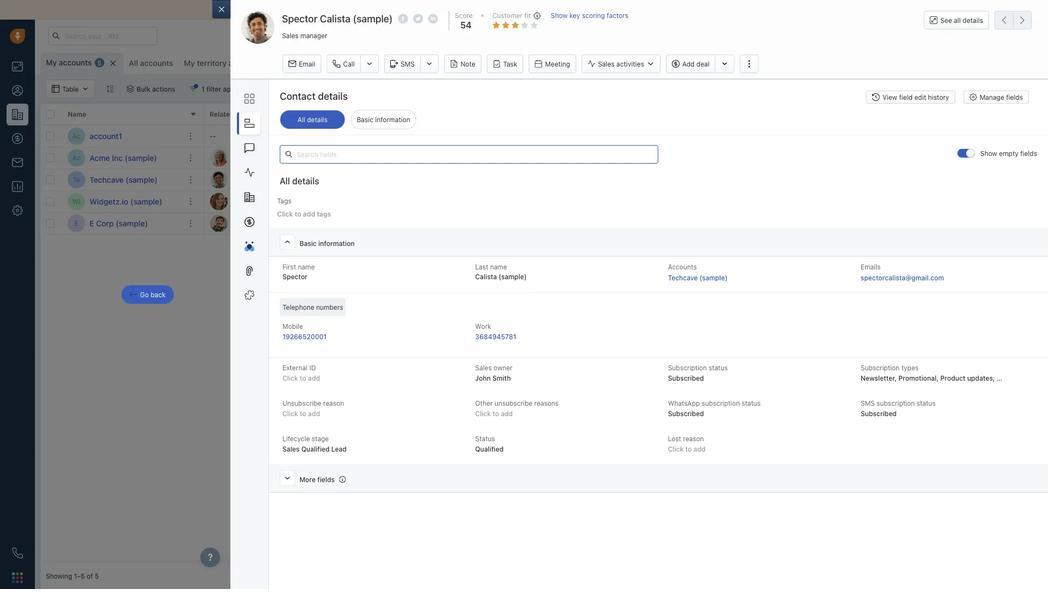 Task type: vqa. For each thing, say whether or not it's contained in the screenshot.
'CRM'
no



Task type: describe. For each thing, give the bounding box(es) containing it.
te
[[73, 176, 80, 184]]

work
[[475, 323, 491, 330]]

54 button
[[458, 20, 471, 30]]

factors
[[607, 12, 628, 19]]

row group containing account1
[[40, 126, 204, 235]]

e for e corp (sample)
[[90, 219, 94, 228]]

widgetz.io
[[291, 198, 323, 205]]

19266520001 link
[[282, 333, 327, 340]]

subscription for sms
[[877, 400, 915, 407]]

1 horizontal spatial of
[[500, 5, 508, 14]]

subscribed for sms
[[861, 410, 897, 417]]

sales manager
[[282, 32, 327, 40]]

spectorcalista@gmail.com
[[861, 274, 944, 282]]

edit
[[914, 93, 926, 101]]

spectorcalista@gmail.com link
[[861, 273, 944, 284]]

add deal button
[[666, 55, 715, 73]]

techcave (sample)
[[90, 175, 158, 184]]

freshworks switcher image
[[12, 573, 23, 584]]

acme
[[90, 153, 110, 162]]

import all your sales data link
[[586, 5, 679, 14]]

acme inc (sample) link
[[90, 153, 157, 163]]

showing
[[46, 573, 72, 580]]

1 your from the left
[[279, 5, 295, 14]]

score
[[455, 12, 473, 19]]

accounts for all
[[140, 59, 173, 68]]

inc
[[112, 153, 123, 162]]

1 vertical spatial all
[[297, 116, 305, 123]]

2 horizontal spatial accounts
[[229, 59, 262, 68]]

0 horizontal spatial information
[[318, 240, 355, 247]]

3684945781 link
[[475, 333, 516, 340]]

sms button
[[384, 55, 420, 73]]

to inside the tags click to add tags
[[295, 210, 301, 218]]

Search fields text field
[[280, 145, 658, 164]]

go
[[140, 291, 149, 299]]

reason for lost reason
[[683, 435, 704, 443]]

0 horizontal spatial basic
[[299, 240, 317, 247]]

showing 1–5 of 5
[[46, 573, 99, 580]]

sampleacme.com
[[291, 154, 345, 162]]

subscription status subscribed
[[668, 364, 728, 382]]

last name calista (sample)
[[475, 263, 527, 281]]

sales owner john smith
[[475, 364, 513, 382]]

lost reason click to add
[[668, 435, 705, 453]]

lifecycle
[[282, 435, 310, 443]]

calista inside last name calista (sample)
[[475, 273, 497, 281]]

1 vertical spatial all details
[[280, 176, 319, 186]]

bulk actions button
[[119, 80, 182, 98]]

scoring
[[582, 12, 605, 19]]

+ add task for j icon
[[537, 220, 570, 227]]

press space to select this row. row containing acme inc (sample)
[[40, 147, 204, 169]]

open deals amount
[[373, 110, 436, 118]]

wi
[[72, 198, 80, 205]]

sampletechcave.com
[[291, 176, 357, 184]]

way
[[465, 5, 479, 14]]

contact details
[[280, 90, 348, 102]]

2 - from the left
[[213, 132, 216, 140]]

activities
[[616, 60, 644, 68]]

go back
[[140, 291, 166, 299]]

john smith for $ 100
[[468, 154, 503, 162]]

54
[[460, 20, 471, 30]]

connect your mailbox link
[[246, 5, 327, 14]]

name for spector
[[298, 263, 315, 271]]

sms for sms subscription status subscribed
[[861, 400, 875, 407]]

status for whatsapp
[[742, 400, 761, 407]]

0 vertical spatial all details
[[297, 116, 327, 123]]

lifecycle stage sales qualified lead
[[282, 435, 347, 453]]

press space to select this row. row containing account1
[[40, 126, 204, 147]]

click inside press space to select this row. row
[[625, 154, 640, 162]]

mailbox
[[297, 5, 325, 14]]

note button
[[444, 55, 481, 73]]

phone element
[[7, 543, 28, 564]]

subscription for subscription types
[[861, 364, 900, 372]]

data
[[660, 5, 677, 14]]

connect
[[246, 5, 277, 14]]

⌘
[[324, 59, 330, 67]]

acme inc (sample)
[[90, 153, 157, 162]]

e for e
[[74, 220, 78, 227]]

details down the "contact details"
[[307, 116, 327, 123]]

score 54
[[455, 12, 473, 30]]

see all details
[[940, 16, 983, 24]]

name for calista
[[490, 263, 507, 271]]

view field edit history
[[882, 93, 949, 101]]

manage fields button
[[963, 91, 1029, 104]]

1 $ 0 from the top
[[373, 131, 387, 141]]

l image
[[210, 149, 228, 167]]

telephone numbers
[[282, 304, 343, 311]]

john inside press space to select this row. row
[[468, 154, 483, 162]]

container_wx8msf4aqz5i3rn1 image for $ 100
[[458, 154, 466, 162]]

container_wx8msf4aqz5i3rn1 image for $ 0
[[458, 132, 466, 140]]

widgetz.io
[[90, 197, 128, 206]]

name
[[68, 110, 86, 118]]

100
[[381, 153, 396, 163]]

territory
[[197, 59, 227, 68]]

press space to select this row. row containing widgetz.io
[[204, 191, 1043, 213]]

reason for unsubscribe reason
[[323, 400, 344, 407]]

1 - from the left
[[210, 132, 213, 140]]

0 horizontal spatial all
[[129, 59, 138, 68]]

click inside the tags click to add tags
[[277, 210, 293, 218]]

j image
[[210, 215, 228, 232]]

unsubscribe
[[495, 400, 532, 407]]

$ 100
[[373, 153, 396, 163]]

more...
[[290, 59, 312, 67]]

numbers
[[316, 304, 343, 311]]

subscribed inside subscription status subscribed
[[668, 374, 704, 382]]

3 task from the top
[[557, 220, 570, 227]]

3 more... button
[[269, 56, 318, 71]]

emails spectorcalista@gmail.com
[[861, 263, 944, 282]]

show key scoring factors link
[[551, 11, 628, 31]]

2 vertical spatial all
[[280, 176, 290, 186]]

1 filter applied button
[[182, 80, 253, 98]]

phone image
[[12, 548, 23, 559]]

see all details button
[[924, 11, 989, 29]]

status for sms
[[917, 400, 936, 407]]

0 vertical spatial spector
[[282, 13, 317, 24]]

my for my accounts 5
[[46, 58, 57, 67]]

0 horizontal spatial all
[[612, 5, 620, 14]]

--
[[210, 132, 216, 140]]

status
[[475, 435, 495, 443]]

3
[[284, 59, 288, 67]]

filter
[[206, 85, 221, 93]]

email
[[299, 60, 315, 68]]

j image
[[210, 193, 228, 210]]

spector inside first name spector
[[282, 273, 307, 281]]

connect your mailbox to improve deliverability and enable 2-way sync of email conversations. import all your sales data
[[246, 5, 677, 14]]

o
[[332, 59, 337, 67]]

and
[[415, 5, 429, 14]]

accounts for my
[[59, 58, 92, 67]]

Search your CRM... text field
[[48, 27, 157, 45]]

task for container_wx8msf4aqz5i3rn1 image associated with $ 0
[[557, 132, 570, 140]]

related contacts
[[210, 110, 264, 118]]

email button
[[282, 55, 321, 73]]

history
[[928, 93, 949, 101]]

subscription for subscription status subscribed
[[668, 364, 707, 372]]

sales for sales manager
[[282, 32, 298, 40]]

⌘ o
[[324, 59, 337, 67]]

1 horizontal spatial basic
[[357, 116, 373, 123]]

meeting
[[545, 60, 570, 68]]

sales inside lifecycle stage sales qualified lead
[[282, 445, 299, 453]]

status inside subscription status subscribed
[[709, 364, 728, 372]]

facebook circled image
[[398, 13, 408, 24]]

more
[[299, 476, 316, 484]]

call button
[[327, 55, 360, 73]]

sales for sales owner john smith
[[475, 364, 492, 372]]



Task type: locate. For each thing, give the bounding box(es) containing it.
0 vertical spatial john smith
[[468, 132, 503, 140]]

techcave (sample) link down accounts
[[668, 274, 727, 282]]

details up widgetz.io
[[292, 176, 319, 186]]

tags
[[277, 197, 291, 205], [317, 210, 331, 218]]

all details down the "contact details"
[[297, 116, 327, 123]]

1 vertical spatial techcave (sample) link
[[668, 274, 727, 282]]

1 horizontal spatial basic information
[[357, 116, 410, 123]]

basic information up first name spector
[[299, 240, 355, 247]]

fields right more in the bottom left of the page
[[317, 476, 335, 484]]

1 vertical spatial basic
[[299, 240, 317, 247]]

+ click to add
[[701, 131, 744, 139], [291, 132, 334, 140], [619, 132, 662, 140], [619, 154, 662, 162], [291, 220, 334, 227], [619, 220, 662, 227]]

sales left manager
[[282, 32, 298, 40]]

click inside unsubscribe reason click to add
[[282, 410, 298, 417]]

0 horizontal spatial techcave (sample) link
[[90, 174, 158, 185]]

0 horizontal spatial my
[[46, 58, 57, 67]]

0 vertical spatial 0
[[381, 131, 387, 141]]

reason inside unsubscribe reason click to add
[[323, 400, 344, 407]]

john
[[468, 132, 483, 140], [468, 154, 483, 162], [468, 220, 483, 227], [475, 374, 491, 382]]

sms for sms
[[401, 60, 415, 68]]

5 down search your crm... text field
[[97, 59, 102, 67]]

1 vertical spatial reason
[[683, 435, 704, 443]]

email
[[510, 5, 529, 14]]

my for my territory accounts
[[184, 59, 195, 68]]

2 your from the left
[[622, 5, 638, 14]]

1 horizontal spatial all
[[280, 176, 290, 186]]

of right 1–5
[[87, 573, 93, 580]]

qualified inside lifecycle stage sales qualified lead
[[301, 445, 330, 453]]

$ inside press space to select this row. row
[[373, 153, 379, 163]]

sales inside sales owner john smith
[[475, 364, 492, 372]]

0 vertical spatial task
[[557, 132, 570, 140]]

sales activities
[[598, 60, 644, 68]]

calista
[[320, 13, 350, 24], [475, 273, 497, 281]]

manage
[[980, 93, 1004, 101]]

2 vertical spatial container_wx8msf4aqz5i3rn1 image
[[458, 154, 466, 162]]

actions
[[152, 85, 175, 93]]

qualified
[[301, 445, 330, 453], [475, 445, 503, 453]]

field
[[899, 93, 913, 101]]

add inside the tags click to add tags
[[303, 210, 315, 218]]

all
[[612, 5, 620, 14], [954, 16, 961, 24]]

john smith for $ 0
[[468, 132, 503, 140]]

your
[[279, 5, 295, 14], [622, 5, 638, 14]]

0 horizontal spatial of
[[87, 573, 93, 580]]

subscribed up whatsapp
[[668, 374, 704, 382]]

manage fields
[[980, 93, 1023, 101]]

0 vertical spatial calista
[[320, 13, 350, 24]]

subscription types
[[861, 364, 919, 372]]

basic information up $ 100 at the left of page
[[357, 116, 410, 123]]

2 vertical spatial john smith
[[468, 220, 503, 227]]

0 vertical spatial basic information
[[357, 116, 410, 123]]

enable
[[431, 5, 455, 14]]

sms subscription status subscribed
[[861, 400, 936, 417]]

accounts
[[668, 263, 697, 271]]

call
[[343, 60, 355, 68]]

1 0 from the top
[[381, 131, 387, 141]]

0 vertical spatial sms
[[401, 60, 415, 68]]

1 vertical spatial john smith
[[468, 154, 503, 162]]

first
[[282, 263, 296, 271]]

accounts up 'applied'
[[229, 59, 262, 68]]

spector down first
[[282, 273, 307, 281]]

0 horizontal spatial tags
[[277, 197, 291, 205]]

accounts down search your crm... text field
[[59, 58, 92, 67]]

view field edit history button
[[866, 91, 955, 104]]

tags down widgetz.io 'link'
[[317, 210, 331, 218]]

spector calista (sample)
[[282, 13, 393, 24]]

0 vertical spatial basic
[[357, 116, 373, 123]]

show empty fields
[[980, 150, 1037, 157]]

fields right empty
[[1020, 150, 1037, 157]]

all details up widgetz.io 'link'
[[280, 176, 319, 186]]

empty
[[999, 150, 1018, 157]]

deliverability
[[367, 5, 413, 14]]

status
[[709, 364, 728, 372], [742, 400, 761, 407], [917, 400, 936, 407]]

show for show key scoring factors
[[551, 12, 568, 19]]

3 $ from the top
[[373, 218, 379, 228]]

show
[[551, 12, 568, 19], [980, 150, 997, 157]]

close image
[[1032, 7, 1037, 13]]

5 inside the my accounts 5
[[97, 59, 102, 67]]

external
[[282, 364, 307, 372]]

(sample) inside accounts techcave (sample)
[[699, 274, 727, 282]]

task inside press space to select this row. row
[[557, 154, 570, 162]]

2 vertical spatial $
[[373, 218, 379, 228]]

5 right 1–5
[[95, 573, 99, 580]]

dialog containing spector calista (sample)
[[121, 0, 1048, 590]]

1 horizontal spatial your
[[622, 5, 638, 14]]

widgetz.io link
[[291, 198, 323, 205]]

john smith inside press space to select this row. row
[[468, 154, 503, 162]]

calista down last
[[475, 273, 497, 281]]

all down contact
[[297, 116, 305, 123]]

mobile
[[282, 323, 303, 330]]

(sample) inside e corp (sample) link
[[116, 219, 148, 228]]

name right first
[[298, 263, 315, 271]]

(sample) inside last name calista (sample)
[[499, 273, 527, 281]]

information left amount
[[375, 116, 410, 123]]

1 horizontal spatial name
[[490, 263, 507, 271]]

add inside external id click to add
[[308, 374, 320, 382]]

2 subscription from the left
[[861, 364, 900, 372]]

+ add task for l image
[[537, 154, 570, 162]]

0 vertical spatial all
[[612, 5, 620, 14]]

all up the tags click to add tags
[[280, 176, 290, 186]]

2 0 from the top
[[381, 218, 387, 228]]

0 vertical spatial $
[[373, 131, 379, 141]]

1 vertical spatial 5
[[95, 573, 99, 580]]

status inside "whatsapp subscription status subscribed"
[[742, 400, 761, 407]]

$ for container_wx8msf4aqz5i3rn1 image related to $ 100
[[373, 153, 379, 163]]

0 horizontal spatial basic information
[[299, 240, 355, 247]]

3684945781
[[475, 333, 516, 340]]

1 qualified from the left
[[301, 445, 330, 453]]

your left sales
[[622, 5, 638, 14]]

e inside e corp (sample) link
[[90, 219, 94, 228]]

1 horizontal spatial tags
[[317, 210, 331, 218]]

container_wx8msf4aqz5i3rn1 image inside 1 filter applied button
[[189, 85, 197, 93]]

techcave down accounts
[[668, 274, 698, 282]]

reason inside lost reason click to add
[[683, 435, 704, 443]]

all right see
[[954, 16, 961, 24]]

1 vertical spatial container_wx8msf4aqz5i3rn1 image
[[458, 132, 466, 140]]

0
[[381, 131, 387, 141], [381, 218, 387, 228]]

more fields
[[299, 476, 335, 484]]

0 vertical spatial show
[[551, 12, 568, 19]]

ac for account1
[[72, 132, 80, 140]]

types
[[901, 364, 919, 372]]

1 vertical spatial calista
[[475, 273, 497, 281]]

add inside other unsubscribe reasons click to add
[[501, 410, 513, 417]]

1 vertical spatial 0
[[381, 218, 387, 228]]

1 vertical spatial tags
[[317, 210, 331, 218]]

name inside first name spector
[[298, 263, 315, 271]]

subscription inside sms subscription status subscribed
[[877, 400, 915, 407]]

fields for more fields
[[317, 476, 335, 484]]

task
[[557, 132, 570, 140], [557, 154, 570, 162], [557, 220, 570, 227]]

subscription for whatsapp
[[702, 400, 740, 407]]

(sample) inside techcave (sample) link
[[126, 175, 158, 184]]

2 vertical spatial fields
[[317, 476, 335, 484]]

ac up te on the top of page
[[72, 154, 80, 162]]

click inside external id click to add
[[282, 374, 298, 382]]

name
[[298, 263, 315, 271], [490, 263, 507, 271]]

tags click to add tags
[[277, 197, 331, 218]]

details down o
[[318, 90, 348, 102]]

1 horizontal spatial my
[[184, 59, 195, 68]]

to inside lost reason click to add
[[685, 445, 692, 453]]

john inside sales owner john smith
[[475, 374, 491, 382]]

to inside unsubscribe reason click to add
[[300, 410, 306, 417]]

add inside lost reason click to add
[[694, 445, 705, 453]]

name inside last name calista (sample)
[[490, 263, 507, 271]]

1 vertical spatial show
[[980, 150, 997, 157]]

2 row group from the left
[[204, 126, 1043, 235]]

0 horizontal spatial sms
[[401, 60, 415, 68]]

sms inside sms subscription status subscribed
[[861, 400, 875, 407]]

tags down the sampletechcave.com
[[277, 197, 291, 205]]

qualified down status in the left bottom of the page
[[475, 445, 503, 453]]

twitter circled image
[[413, 13, 423, 24]]

linkedin circled image
[[428, 13, 438, 24]]

1 vertical spatial techcave
[[668, 274, 698, 282]]

3 + add task from the top
[[537, 220, 570, 227]]

basic up first name spector
[[299, 240, 317, 247]]

0 vertical spatial of
[[500, 5, 508, 14]]

of
[[500, 5, 508, 14], [87, 573, 93, 580]]

customer fit
[[492, 12, 531, 19]]

add inside button
[[682, 60, 695, 68]]

smith inside sales owner john smith
[[492, 374, 511, 382]]

1 row group from the left
[[40, 126, 204, 235]]

1 horizontal spatial qualified
[[475, 445, 503, 453]]

1 vertical spatial all
[[954, 16, 961, 24]]

1 horizontal spatial accounts
[[140, 59, 173, 68]]

work 3684945781
[[475, 323, 516, 340]]

container_wx8msf4aqz5i3rn1 image
[[189, 85, 197, 93], [458, 132, 466, 140], [458, 154, 466, 162]]

to inside external id click to add
[[300, 374, 306, 382]]

1 vertical spatial $
[[373, 153, 379, 163]]

0 vertical spatial information
[[375, 116, 410, 123]]

2 subscription from the left
[[877, 400, 915, 407]]

2 $ from the top
[[373, 153, 379, 163]]

0 vertical spatial ac
[[72, 132, 80, 140]]

techcave inside accounts techcave (sample)
[[668, 274, 698, 282]]

show key scoring factors
[[551, 12, 628, 19]]

ac down name
[[72, 132, 80, 140]]

my territory accounts
[[184, 59, 262, 68]]

2 name from the left
[[490, 263, 507, 271]]

0 vertical spatial container_wx8msf4aqz5i3rn1 image
[[189, 85, 197, 93]]

1 vertical spatial spector
[[282, 273, 307, 281]]

(sample) inside acme inc (sample) link
[[125, 153, 157, 162]]

1 ac from the top
[[72, 132, 80, 140]]

reason right unsubscribe
[[323, 400, 344, 407]]

2 qualified from the left
[[475, 445, 503, 453]]

0 horizontal spatial your
[[279, 5, 295, 14]]

subscribed inside sms subscription status subscribed
[[861, 410, 897, 417]]

sales down lifecycle
[[282, 445, 299, 453]]

1 vertical spatial information
[[318, 240, 355, 247]]

what's new image
[[969, 33, 977, 40]]

reason right lost at the bottom right
[[683, 435, 704, 443]]

task for container_wx8msf4aqz5i3rn1 image related to $ 100
[[557, 154, 570, 162]]

first name spector
[[282, 263, 315, 281]]

0 horizontal spatial show
[[551, 12, 568, 19]]

sales left owner
[[475, 364, 492, 372]]

to
[[327, 5, 334, 14], [724, 131, 730, 139], [314, 132, 321, 140], [642, 132, 648, 140], [642, 154, 648, 162], [295, 210, 301, 218], [314, 220, 321, 227], [642, 220, 648, 227], [300, 374, 306, 382], [300, 410, 306, 417], [493, 410, 499, 417], [685, 445, 692, 453]]

0 horizontal spatial status
[[709, 364, 728, 372]]

techcave inside 'grid'
[[90, 175, 124, 184]]

fit
[[524, 12, 531, 19]]

accounts techcave (sample)
[[668, 263, 727, 282]]

dialog
[[121, 0, 1048, 590]]

3 john smith from the top
[[468, 220, 503, 227]]

0 horizontal spatial qualified
[[301, 445, 330, 453]]

sales
[[640, 5, 658, 14]]

fields right manage
[[1006, 93, 1023, 101]]

+ click to add inside press space to select this row. row
[[619, 154, 662, 162]]

add inside press space to select this row. row
[[543, 154, 555, 162]]

all right import
[[612, 5, 620, 14]]

reason
[[323, 400, 344, 407], [683, 435, 704, 443]]

subscription
[[702, 400, 740, 407], [877, 400, 915, 407]]

sms down subscription types
[[861, 400, 875, 407]]

0 vertical spatial reason
[[323, 400, 344, 407]]

row group containing $ 0
[[204, 126, 1043, 235]]

fields for manage fields
[[1006, 93, 1023, 101]]

2 task from the top
[[557, 154, 570, 162]]

press space to select this row. row containing widgetz.io (sample)
[[40, 191, 204, 213]]

e
[[90, 219, 94, 228], [74, 220, 78, 227]]

details up what's new icon
[[963, 16, 983, 24]]

accounts up the bulk actions
[[140, 59, 173, 68]]

sms inside button
[[401, 60, 415, 68]]

1 horizontal spatial techcave (sample) link
[[668, 274, 727, 282]]

open
[[373, 110, 390, 118]]

show left key
[[551, 12, 568, 19]]

all up container_wx8msf4aqz5i3rn1 icon
[[129, 59, 138, 68]]

basic left open
[[357, 116, 373, 123]]

1 vertical spatial ac
[[72, 154, 80, 162]]

e down wi
[[74, 220, 78, 227]]

basic
[[357, 116, 373, 123], [299, 240, 317, 247]]

press space to select this row. row containing $ 100
[[204, 147, 1043, 169]]

(sample) inside widgetz.io (sample) link
[[130, 197, 162, 206]]

grid
[[40, 103, 1043, 563]]

import
[[586, 5, 610, 14]]

name row
[[40, 104, 204, 126]]

qualified down stage
[[301, 445, 330, 453]]

1 vertical spatial basic information
[[299, 240, 355, 247]]

0 vertical spatial 5
[[97, 59, 102, 67]]

1 horizontal spatial sms
[[861, 400, 875, 407]]

2 $ 0 from the top
[[373, 218, 387, 228]]

whatsapp subscription status subscribed
[[668, 400, 761, 417]]

calista up manager
[[320, 13, 350, 24]]

1 subscription from the left
[[668, 364, 707, 372]]

status inside sms subscription status subscribed
[[917, 400, 936, 407]]

0 vertical spatial + add task
[[537, 132, 570, 140]]

subscription down subscription types
[[877, 400, 915, 407]]

2 vertical spatial + add task
[[537, 220, 570, 227]]

techcave (sample) link up widgetz.io (sample)
[[90, 174, 158, 185]]

sales left activities
[[598, 60, 615, 68]]

2 horizontal spatial all
[[297, 116, 305, 123]]

customer
[[492, 12, 522, 19]]

press space to select this row. row
[[40, 126, 204, 147], [204, 126, 1043, 147], [40, 147, 204, 169], [204, 147, 1043, 169], [40, 169, 204, 191], [204, 169, 1043, 191], [40, 191, 204, 213], [204, 191, 1043, 213], [40, 213, 204, 235], [204, 213, 1043, 235]]

techcave (sample) link
[[90, 174, 158, 185], [668, 274, 727, 282]]

show for show empty fields
[[980, 150, 997, 157]]

0 horizontal spatial subscription
[[702, 400, 740, 407]]

press space to select this row. row containing techcave (sample)
[[40, 169, 204, 191]]

2 ac from the top
[[72, 154, 80, 162]]

0 vertical spatial tags
[[277, 197, 291, 205]]

$ 0
[[373, 131, 387, 141], [373, 218, 387, 228]]

click inside lost reason click to add
[[668, 445, 684, 453]]

contacts
[[236, 110, 264, 118]]

id
[[309, 364, 316, 372]]

1 john smith from the top
[[468, 132, 503, 140]]

0 vertical spatial $ 0
[[373, 131, 387, 141]]

0 horizontal spatial reason
[[323, 400, 344, 407]]

sampleacme.com link
[[291, 154, 345, 162]]

fields inside button
[[1006, 93, 1023, 101]]

1 horizontal spatial subscription
[[877, 400, 915, 407]]

$ for container_wx8msf4aqz5i3rn1 image associated with $ 0
[[373, 131, 379, 141]]

press space to select this row. row containing sampletechcave.com
[[204, 169, 1043, 191]]

0 horizontal spatial name
[[298, 263, 315, 271]]

sms down the facebook circled icon
[[401, 60, 415, 68]]

widgetz.io (sample)
[[90, 197, 162, 206]]

cell
[[777, 126, 1043, 147], [695, 147, 777, 169], [777, 147, 1043, 169], [368, 169, 450, 191], [450, 169, 532, 191], [532, 169, 614, 191], [614, 169, 695, 191], [695, 169, 777, 191], [777, 169, 1043, 191], [368, 191, 450, 212], [450, 191, 532, 212], [532, 191, 614, 212], [614, 191, 695, 212], [695, 191, 777, 212], [777, 191, 1043, 212], [777, 213, 1043, 234]]

details inside button
[[963, 16, 983, 24]]

0 vertical spatial techcave (sample) link
[[90, 174, 158, 185]]

your left mailbox
[[279, 5, 295, 14]]

see
[[940, 16, 952, 24]]

1 horizontal spatial information
[[375, 116, 410, 123]]

+ add task
[[537, 132, 570, 140], [537, 154, 570, 162], [537, 220, 570, 227]]

1 name from the left
[[298, 263, 315, 271]]

subscription right whatsapp
[[702, 400, 740, 407]]

add inside unsubscribe reason click to add
[[308, 410, 320, 417]]

2 horizontal spatial status
[[917, 400, 936, 407]]

1 vertical spatial sms
[[861, 400, 875, 407]]

2 + add task from the top
[[537, 154, 570, 162]]

container_wx8msf4aqz5i3rn1 image
[[126, 85, 134, 93]]

subscription inside "whatsapp subscription status subscribed"
[[702, 400, 740, 407]]

owner
[[494, 364, 513, 372]]

to inside other unsubscribe reasons click to add
[[493, 410, 499, 417]]

information down the tags click to add tags
[[318, 240, 355, 247]]

2 vertical spatial task
[[557, 220, 570, 227]]

0 horizontal spatial accounts
[[59, 58, 92, 67]]

subscription left "types"
[[861, 364, 900, 372]]

applied
[[223, 85, 246, 93]]

1 + add task from the top
[[537, 132, 570, 140]]

sync
[[481, 5, 498, 14]]

1 $ from the top
[[373, 131, 379, 141]]

all accounts button
[[123, 52, 179, 74], [129, 59, 173, 68]]

subscribed for whatsapp
[[668, 410, 704, 417]]

subscription inside subscription status subscribed
[[668, 364, 707, 372]]

all inside button
[[954, 16, 961, 24]]

1 horizontal spatial calista
[[475, 273, 497, 281]]

0 horizontal spatial e
[[74, 220, 78, 227]]

0 horizontal spatial techcave
[[90, 175, 124, 184]]

1 vertical spatial $ 0
[[373, 218, 387, 228]]

ac for acme inc (sample)
[[72, 154, 80, 162]]

row group
[[40, 126, 204, 235], [204, 126, 1043, 235]]

1 horizontal spatial e
[[90, 219, 94, 228]]

e left corp
[[90, 219, 94, 228]]

press space to select this row. row containing e corp (sample)
[[40, 213, 204, 235]]

of right sync
[[500, 5, 508, 14]]

subscribed down subscription types
[[861, 410, 897, 417]]

1 task from the top
[[557, 132, 570, 140]]

subscribed inside "whatsapp subscription status subscribed"
[[668, 410, 704, 417]]

sales for sales activities
[[598, 60, 615, 68]]

back
[[151, 291, 166, 299]]

subscribed down whatsapp
[[668, 410, 704, 417]]

s image
[[210, 171, 228, 189]]

0 vertical spatial all
[[129, 59, 138, 68]]

1 vertical spatial task
[[557, 154, 570, 162]]

1 horizontal spatial all
[[954, 16, 961, 24]]

1 horizontal spatial techcave
[[668, 274, 698, 282]]

techcave up widgetz.io
[[90, 175, 124, 184]]

information
[[375, 116, 410, 123], [318, 240, 355, 247]]

1 vertical spatial fields
[[1020, 150, 1037, 157]]

show left empty
[[980, 150, 997, 157]]

lead
[[331, 445, 347, 453]]

reasons
[[534, 400, 559, 407]]

name right last
[[490, 263, 507, 271]]

subscription up whatsapp
[[668, 364, 707, 372]]

grid containing $ 0
[[40, 103, 1043, 563]]

0 horizontal spatial calista
[[320, 13, 350, 24]]

1 horizontal spatial show
[[980, 150, 997, 157]]

2 john smith from the top
[[468, 154, 503, 162]]

other unsubscribe reasons click to add
[[475, 400, 559, 417]]

1 subscription from the left
[[702, 400, 740, 407]]

my
[[46, 58, 57, 67], [184, 59, 195, 68]]

1 vertical spatial + add task
[[537, 154, 570, 162]]

click inside other unsubscribe reasons click to add
[[475, 410, 491, 417]]

1 vertical spatial of
[[87, 573, 93, 580]]

0 vertical spatial techcave
[[90, 175, 124, 184]]

send email image
[[940, 32, 948, 41]]

deal
[[696, 60, 709, 68]]

spector up sales manager
[[282, 13, 317, 24]]

add inside press space to select this row. row
[[650, 154, 662, 162]]

1 horizontal spatial status
[[742, 400, 761, 407]]



